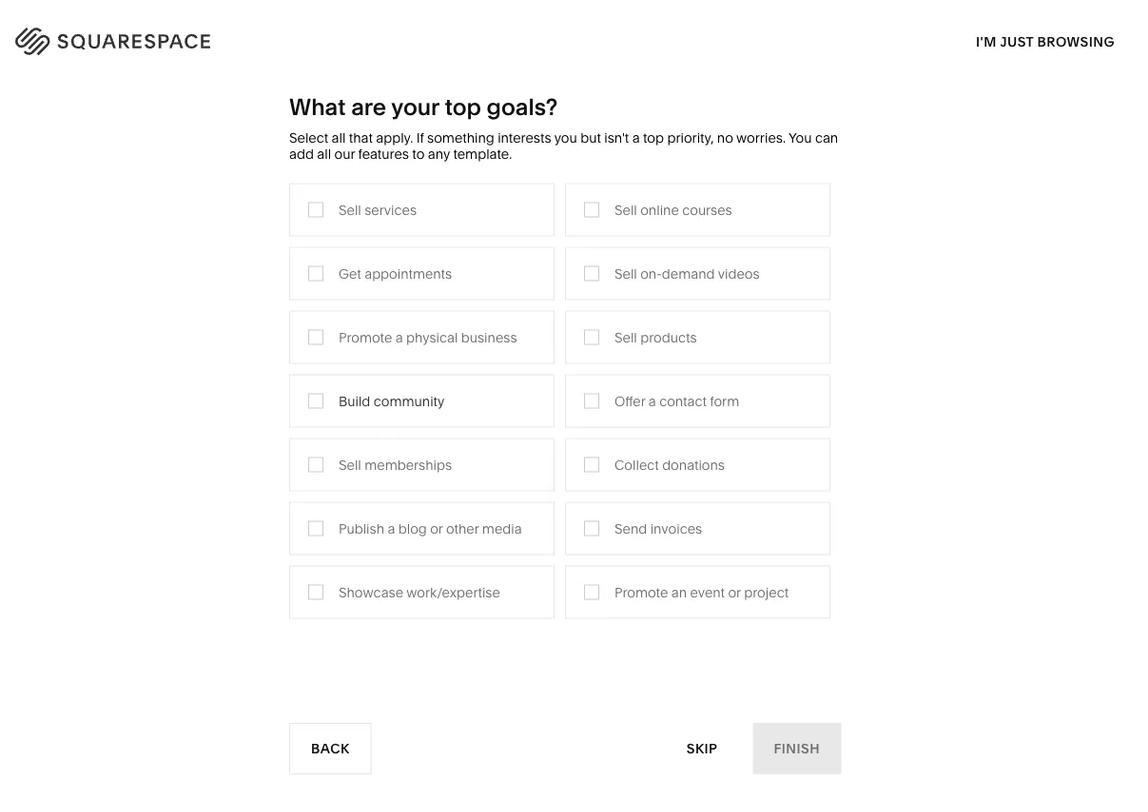 Task type: describe. For each thing, give the bounding box(es) containing it.
& for health & beauty
[[303, 379, 312, 395]]

all left the that
[[332, 130, 346, 146]]

media
[[482, 520, 522, 537]]

collect
[[615, 457, 659, 473]]

offer
[[615, 393, 645, 409]]

a inside what are your top goals? select all that apply. if something interests you but isn't a top priority, no worries. you can add all our features to any template.
[[632, 130, 640, 146]]

or for promote an event or project
[[728, 584, 741, 600]]

sell services
[[339, 202, 417, 218]]

promote an event or project
[[615, 584, 789, 600]]

i'm just browsing link
[[976, 15, 1115, 68]]

non-
[[611, 322, 642, 338]]

send
[[615, 520, 647, 537]]

restaurants
[[523, 436, 597, 452]]

to inside whether you need a portfolio website, an online store, or a personal blog, you can use squarespace's customizable and responsive website templates to get started.
[[833, 149, 847, 168]]

sell online courses
[[615, 202, 732, 218]]

sell for sell services
[[339, 202, 361, 218]]

0 horizontal spatial online
[[640, 202, 679, 218]]

get appointments
[[339, 266, 452, 282]]

build
[[339, 393, 370, 409]]

events
[[786, 293, 828, 309]]

no
[[717, 130, 733, 146]]

your
[[391, 92, 439, 120]]

home
[[786, 379, 825, 395]]

art
[[259, 322, 278, 338]]

priority,
[[667, 130, 714, 146]]

sell for sell memberships
[[339, 457, 361, 473]]

can inside what are your top goals? select all that apply. if something interests you but isn't a top priority, no worries. you can add all our features to any template.
[[815, 130, 838, 146]]

28
[[327, 605, 351, 631]]

fitness
[[786, 436, 831, 452]]

interests
[[498, 130, 551, 146]]

i'm
[[976, 33, 997, 49]]

media
[[786, 265, 825, 281]]

use
[[780, 131, 806, 149]]

skip
[[687, 741, 718, 757]]

what
[[289, 92, 346, 120]]

appointments
[[365, 266, 452, 282]]

squarespace logo image
[[38, 24, 233, 52]]

can inside whether you need a portfolio website, an online store, or a personal blog, you can use squarespace's customizable and responsive website templates to get started.
[[750, 131, 776, 149]]

(28)
[[304, 542, 329, 559]]

blog,
[[680, 131, 717, 149]]

promote for promote a physical business
[[339, 329, 392, 345]]

publish
[[339, 520, 384, 537]]

make
[[45, 103, 171, 162]]

templates
[[756, 149, 829, 168]]

skip button
[[666, 723, 739, 775]]

1 vertical spatial templates
[[212, 605, 315, 631]]

ease.
[[290, 151, 410, 210]]

all left our
[[317, 146, 331, 162]]

events link
[[786, 293, 847, 309]]

(
[[320, 605, 327, 631]]

food
[[523, 350, 555, 367]]

make any template yours with ease.
[[45, 103, 489, 210]]

get
[[851, 149, 875, 168]]

something
[[427, 130, 494, 146]]

)
[[351, 605, 358, 631]]

sell on-demand videos
[[615, 266, 760, 282]]

i'm just browsing
[[976, 33, 1115, 49]]

store,
[[960, 113, 1001, 131]]

all
[[259, 293, 275, 309]]

real
[[786, 350, 814, 367]]

if
[[416, 130, 424, 146]]

promote for promote an event or project
[[615, 584, 668, 600]]

finish
[[774, 741, 820, 757]]

& for media & podcasts
[[829, 265, 837, 281]]

profits
[[642, 322, 681, 338]]

whether you need a portfolio website, an online store, or a personal blog, you can use squarespace's customizable and responsive website templates to get started.
[[613, 113, 1047, 168]]

designs for popular designs (28)
[[246, 542, 300, 559]]

showcase
[[339, 584, 403, 600]]

or inside whether you need a portfolio website, an online store, or a personal blog, you can use squarespace's customizable and responsive website templates to get started.
[[1004, 113, 1019, 131]]

fashion link
[[259, 436, 327, 452]]

invoices
[[650, 520, 702, 537]]

contact
[[659, 393, 707, 409]]

pazari element
[[46, 651, 533, 800]]

just
[[1000, 33, 1034, 49]]

are
[[351, 92, 386, 120]]

a right offer
[[649, 393, 656, 409]]

and
[[1020, 131, 1047, 149]]

website
[[696, 149, 753, 168]]

decor
[[840, 379, 878, 395]]

community & non-profits
[[523, 322, 681, 338]]

other
[[446, 520, 479, 537]]

art & design link
[[259, 322, 356, 338]]

popular designs link
[[259, 265, 382, 281]]

a left "blog"
[[388, 520, 395, 537]]

1 vertical spatial top
[[643, 130, 664, 146]]

event
[[690, 584, 725, 600]]

personal & cv link
[[259, 407, 366, 424]]

all templates
[[259, 293, 343, 309]]

health & beauty link
[[259, 379, 377, 395]]

art & design
[[259, 322, 337, 338]]

popular for popular designs (28)
[[191, 542, 242, 559]]

personal
[[259, 407, 314, 424]]

an inside whether you need a portfolio website, an online store, or a personal blog, you can use squarespace's customizable and responsive website templates to get started.
[[890, 113, 908, 131]]

dario image
[[597, 651, 1084, 800]]

professional services
[[523, 265, 656, 281]]



Task type: locate. For each thing, give the bounding box(es) containing it.
2 horizontal spatial designs
[[330, 265, 382, 281]]

1 horizontal spatial an
[[890, 113, 908, 131]]

collect donations
[[615, 457, 725, 473]]

weddings
[[786, 322, 850, 338]]

to right features
[[412, 146, 425, 162]]

template
[[273, 103, 479, 162]]

demand
[[662, 266, 715, 282]]

top
[[445, 92, 481, 120], [643, 130, 664, 146]]

0 vertical spatial popular
[[278, 265, 327, 281]]

any inside what are your top goals? select all that apply. if something interests you but isn't a top priority, no worries. you can add all our features to any template.
[[428, 146, 450, 162]]

1 horizontal spatial you
[[678, 113, 705, 131]]

you left but
[[554, 130, 577, 146]]

home & decor link
[[786, 379, 897, 395]]

1 horizontal spatial popular
[[191, 542, 242, 559]]

on-
[[640, 266, 662, 282]]

popular for popular designs templates ( 28 )
[[45, 605, 122, 631]]

& for home & decor
[[828, 379, 836, 395]]

offer a contact form
[[615, 393, 739, 409]]

photography link
[[259, 350, 359, 367]]

business
[[461, 329, 517, 345]]

you left need
[[678, 113, 705, 131]]

back button
[[289, 723, 372, 774]]

you
[[789, 130, 812, 146]]

a
[[749, 113, 757, 131], [1023, 113, 1031, 131], [632, 130, 640, 146], [395, 329, 403, 345], [649, 393, 656, 409], [388, 520, 395, 537]]

or for publish a blog or other media
[[430, 520, 443, 537]]

& right nature
[[832, 407, 840, 424]]

or right "blog"
[[430, 520, 443, 537]]

online left courses
[[640, 202, 679, 218]]

0 vertical spatial or
[[1004, 113, 1019, 131]]

sell memberships
[[339, 457, 452, 473]]

professional services link
[[523, 265, 675, 281]]

features
[[358, 146, 409, 162]]

online inside whether you need a portfolio website, an online store, or a personal blog, you can use squarespace's customizable and responsive website templates to get started.
[[912, 113, 956, 131]]

business
[[560, 293, 616, 309]]

any right if at the top of the page
[[428, 146, 450, 162]]

animals
[[843, 407, 894, 424]]

& right the media on the right
[[829, 265, 837, 281]]

portfolio
[[761, 113, 823, 131]]

photography
[[259, 350, 340, 367]]

an left event
[[671, 584, 687, 600]]

started.
[[879, 149, 934, 168]]

to inside what are your top goals? select all that apply. if something interests you but isn't a top priority, no worries. you can add all our features to any template.
[[412, 146, 425, 162]]

get
[[339, 266, 361, 282]]

any left add
[[182, 103, 262, 162]]

0 horizontal spatial top
[[445, 92, 481, 120]]

1 vertical spatial promote
[[615, 584, 668, 600]]

sell down cv on the left bottom of page
[[339, 457, 361, 473]]

promote down send
[[615, 584, 668, 600]]

add
[[289, 146, 314, 162]]

2 horizontal spatial popular
[[278, 265, 327, 281]]

sell for sell on-demand videos
[[615, 266, 637, 282]]

you inside what are your top goals? select all that apply. if something interests you but isn't a top priority, no worries. you can add all our features to any template.
[[554, 130, 577, 146]]

real estate & properties
[[786, 350, 935, 367]]

0 vertical spatial an
[[890, 113, 908, 131]]

estate
[[817, 350, 855, 367]]

1 vertical spatial or
[[430, 520, 443, 537]]

select
[[289, 130, 328, 146]]

1 horizontal spatial can
[[815, 130, 838, 146]]

1 horizontal spatial promote
[[615, 584, 668, 600]]

& left the non-
[[599, 322, 608, 338]]

an up started. on the right of the page
[[890, 113, 908, 131]]

& left cv on the left bottom of page
[[317, 407, 325, 424]]

all templates link
[[259, 293, 362, 309]]

a left physical
[[395, 329, 403, 345]]

videos
[[718, 266, 760, 282]]

1 horizontal spatial to
[[833, 149, 847, 168]]

0 horizontal spatial promote
[[339, 329, 392, 345]]

1 vertical spatial an
[[671, 584, 687, 600]]

professional
[[523, 265, 599, 281]]

travel
[[523, 407, 559, 424]]

work/expertise
[[406, 584, 500, 600]]

finish button
[[753, 723, 841, 774]]

a right need
[[749, 113, 757, 131]]

isn't
[[604, 130, 629, 146]]

popular
[[278, 265, 327, 281], [191, 542, 242, 559], [45, 605, 122, 631]]

weddings link
[[786, 322, 869, 338]]

top up something
[[445, 92, 481, 120]]

1 horizontal spatial designs
[[246, 542, 300, 559]]

sell for sell products
[[615, 329, 637, 345]]

2 vertical spatial popular
[[45, 605, 122, 631]]

showcase work/expertise
[[339, 584, 500, 600]]

2 vertical spatial or
[[728, 584, 741, 600]]

nature & animals
[[786, 407, 894, 424]]

& right the art
[[281, 322, 290, 338]]

1 vertical spatial popular
[[191, 542, 242, 559]]

popular for popular designs
[[278, 265, 327, 281]]

0 vertical spatial designs
[[330, 265, 382, 281]]

all
[[332, 130, 346, 146], [317, 146, 331, 162]]

community & non-profits link
[[523, 322, 700, 338]]

services
[[365, 202, 417, 218]]

designs
[[330, 265, 382, 281], [246, 542, 300, 559], [127, 605, 208, 631]]

& right home
[[828, 379, 836, 395]]

travel link
[[523, 407, 578, 424]]

donations
[[662, 457, 725, 473]]

0 vertical spatial top
[[445, 92, 481, 120]]

promote right "design"
[[339, 329, 392, 345]]

or left and
[[1004, 113, 1019, 131]]

but
[[580, 130, 601, 146]]

nature & animals link
[[786, 407, 913, 424]]

& right estate
[[859, 350, 867, 367]]

designs for popular designs templates ( 28 )
[[127, 605, 208, 631]]

sell left on-
[[615, 266, 637, 282]]

1 vertical spatial designs
[[246, 542, 300, 559]]

pazari image
[[46, 651, 533, 800]]

can left the use
[[750, 131, 776, 149]]

&
[[829, 265, 837, 281], [281, 322, 290, 338], [599, 322, 608, 338], [859, 350, 867, 367], [303, 379, 312, 395], [828, 379, 836, 395], [317, 407, 325, 424], [832, 407, 840, 424]]

to left get
[[833, 149, 847, 168]]

& for community & non-profits
[[599, 322, 608, 338]]

0 horizontal spatial popular
[[45, 605, 122, 631]]

properties
[[871, 350, 935, 367]]

can right 'you'
[[815, 130, 838, 146]]

1 vertical spatial online
[[640, 202, 679, 218]]

& for art & design
[[281, 322, 290, 338]]

1 horizontal spatial or
[[728, 584, 741, 600]]

local business
[[523, 293, 616, 309]]

dario element
[[597, 651, 1084, 800]]

you right blog,
[[720, 131, 746, 149]]

& right the health
[[303, 379, 312, 395]]

what are your top goals? select all that apply. if something interests you but isn't a top priority, no worries. you can add all our features to any template.
[[289, 92, 838, 162]]

templates left (
[[212, 605, 315, 631]]

restaurants link
[[523, 436, 616, 452]]

sell left profits
[[615, 329, 637, 345]]

our
[[334, 146, 355, 162]]

designs for popular designs
[[330, 265, 382, 281]]

any inside make any template yours with ease.
[[182, 103, 262, 162]]

online up started. on the right of the page
[[912, 113, 956, 131]]

website,
[[826, 113, 887, 131]]

form
[[710, 393, 739, 409]]

0 horizontal spatial or
[[430, 520, 443, 537]]

sell down responsive
[[615, 202, 637, 218]]

0 vertical spatial templates
[[278, 293, 343, 309]]

a right isn't
[[632, 130, 640, 146]]

0 horizontal spatial to
[[412, 146, 425, 162]]

0 vertical spatial online
[[912, 113, 956, 131]]

2 horizontal spatial or
[[1004, 113, 1019, 131]]

sell left services on the left top of the page
[[339, 202, 361, 218]]

yours
[[45, 151, 172, 210]]

courses
[[682, 202, 732, 218]]

squarespace logo link
[[38, 24, 249, 52]]

0 horizontal spatial can
[[750, 131, 776, 149]]

podcasts
[[841, 265, 898, 281]]

beauty
[[315, 379, 358, 395]]

personal & cv
[[259, 407, 347, 424]]

services
[[602, 265, 656, 281]]

& for nature & animals
[[832, 407, 840, 424]]

or right event
[[728, 584, 741, 600]]

popular designs (28)
[[191, 542, 329, 559]]

squarespace's
[[809, 131, 916, 149]]

home & decor
[[786, 379, 878, 395]]

0 horizontal spatial an
[[671, 584, 687, 600]]

sell products
[[615, 329, 697, 345]]

community
[[374, 393, 445, 409]]

1 horizontal spatial online
[[912, 113, 956, 131]]

sell for sell online courses
[[615, 202, 637, 218]]

a right the store,
[[1023, 113, 1031, 131]]

2 vertical spatial designs
[[127, 605, 208, 631]]

you
[[678, 113, 705, 131], [554, 130, 577, 146], [720, 131, 746, 149]]

can
[[815, 130, 838, 146], [750, 131, 776, 149]]

0 horizontal spatial you
[[554, 130, 577, 146]]

& for personal & cv
[[317, 407, 325, 424]]

food link
[[523, 350, 574, 367]]

0 horizontal spatial designs
[[127, 605, 208, 631]]

build community
[[339, 393, 445, 409]]

1 horizontal spatial any
[[428, 146, 450, 162]]

templates up art & design link
[[278, 293, 343, 309]]

online
[[912, 113, 956, 131], [640, 202, 679, 218]]

send invoices
[[615, 520, 702, 537]]

media & podcasts link
[[786, 265, 917, 281]]

0 horizontal spatial any
[[182, 103, 262, 162]]

1 horizontal spatial top
[[643, 130, 664, 146]]

browsing
[[1038, 33, 1115, 49]]

2 horizontal spatial you
[[720, 131, 746, 149]]

customizable
[[919, 131, 1016, 149]]

design
[[293, 322, 337, 338]]

0 vertical spatial promote
[[339, 329, 392, 345]]

top up responsive
[[643, 130, 664, 146]]



Task type: vqa. For each thing, say whether or not it's contained in the screenshot.
the What are your top goals? Select all that apply. If something interests you but isn't a top priority, no worries. You can add all our features to any template.
yes



